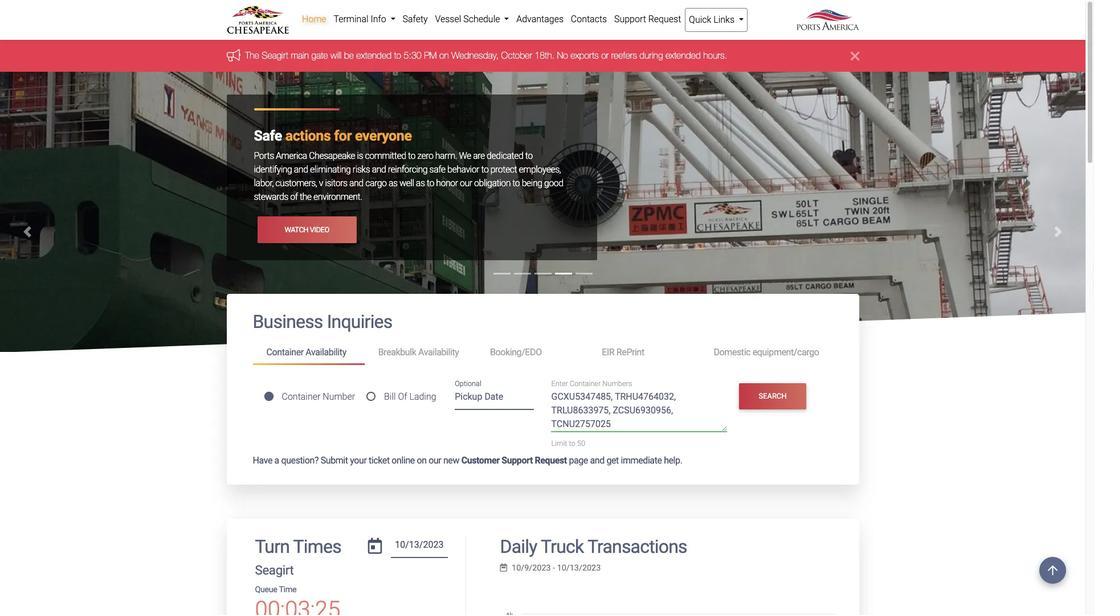 Task type: describe. For each thing, give the bounding box(es) containing it.
labor,
[[254, 178, 274, 189]]

the
[[245, 50, 259, 61]]

contacts link
[[567, 8, 611, 31]]

10/13/2023
[[557, 564, 601, 573]]

times
[[293, 536, 341, 558]]

optional
[[455, 380, 481, 388]]

enter
[[551, 380, 568, 388]]

our inside the ports america chesapeake is committed to zero harm. we are dedicated to identifying and                         eliminating risks and reinforcing safe behavior to protect employees, labor, customers, v                         isitors and cargo as well as to honor our obligation to being good stewards of the environment.
[[460, 178, 472, 189]]

the seagirt main gate will be extended to 5:30 pm on wednesday, october 18th.  no exports or reefers during extended hours. alert
[[0, 40, 1086, 72]]

we
[[459, 151, 471, 162]]

daily
[[500, 536, 537, 558]]

limit to 50
[[551, 440, 585, 448]]

cargo
[[365, 178, 387, 189]]

isitors
[[325, 178, 347, 189]]

vessel schedule
[[435, 14, 502, 25]]

identifying
[[254, 164, 292, 175]]

customer support request link
[[461, 455, 567, 466]]

customers,
[[275, 178, 317, 189]]

quick links link
[[685, 8, 748, 32]]

turn times
[[255, 536, 341, 558]]

october
[[501, 50, 532, 61]]

1 as from the left
[[389, 178, 398, 189]]

turn
[[255, 536, 290, 558]]

honor
[[436, 178, 458, 189]]

and up customers,
[[294, 164, 308, 175]]

home
[[302, 14, 326, 25]]

gate
[[311, 50, 328, 61]]

numbers
[[603, 380, 632, 388]]

go to top image
[[1040, 557, 1066, 584]]

calendar week image
[[500, 564, 507, 572]]

stewards
[[254, 192, 288, 203]]

business inquiries
[[253, 311, 392, 333]]

bill of lading
[[384, 391, 436, 402]]

Optional text field
[[455, 388, 534, 410]]

5:30
[[404, 50, 421, 61]]

risks
[[353, 164, 370, 175]]

eir reprint
[[602, 347, 645, 358]]

-
[[553, 564, 555, 573]]

main content containing business inquiries
[[218, 294, 868, 616]]

have a question? submit your ticket online on our new customer support request page and get immediate help.
[[253, 455, 682, 466]]

advantages link
[[513, 8, 567, 31]]

container availability
[[266, 347, 346, 358]]

support inside main content
[[502, 455, 533, 466]]

and down risks
[[349, 178, 363, 189]]

get
[[607, 455, 619, 466]]

truck
[[541, 536, 584, 558]]

new
[[443, 455, 459, 466]]

and up cargo
[[372, 164, 386, 175]]

is
[[357, 151, 363, 162]]

vessel schedule link
[[431, 8, 513, 31]]

pm
[[424, 50, 437, 61]]

booking/edo
[[490, 347, 542, 358]]

daily truck transactions
[[500, 536, 687, 558]]

search button
[[739, 383, 806, 410]]

search
[[759, 392, 787, 401]]

queue time
[[255, 585, 296, 595]]

close image
[[851, 49, 859, 63]]

the seagirt main gate will be extended to 5:30 pm on wednesday, october 18th.  no exports or reefers during extended hours.
[[245, 50, 727, 61]]

have
[[253, 455, 272, 466]]

equipment/cargo
[[753, 347, 819, 358]]

being
[[522, 178, 542, 189]]

to inside main content
[[569, 440, 575, 448]]

and left get
[[590, 455, 605, 466]]

on inside alert
[[439, 50, 449, 61]]

number
[[323, 391, 355, 402]]

bullhorn image
[[227, 49, 245, 61]]

watch video link
[[257, 217, 357, 243]]

safe actions for everyone
[[254, 128, 412, 144]]

safety link
[[399, 8, 431, 31]]

to down safe
[[427, 178, 434, 189]]

inquiries
[[327, 311, 392, 333]]

good
[[544, 178, 563, 189]]

will
[[330, 50, 341, 61]]

request inside main content
[[535, 455, 567, 466]]

everyone
[[355, 128, 412, 144]]

support inside support request link
[[614, 14, 646, 25]]

10/9/2023
[[512, 564, 551, 573]]

vessel
[[435, 14, 461, 25]]

support request link
[[611, 8, 685, 31]]

employees,
[[519, 164, 561, 175]]

environment.
[[313, 192, 362, 203]]

for
[[334, 128, 352, 144]]

question?
[[281, 455, 319, 466]]

to inside alert
[[394, 50, 401, 61]]

behavior
[[447, 164, 479, 175]]

breakbulk availability link
[[365, 342, 476, 363]]

queue
[[255, 585, 277, 595]]

actions
[[285, 128, 331, 144]]



Task type: locate. For each thing, give the bounding box(es) containing it.
our
[[460, 178, 472, 189], [429, 455, 441, 466]]

safety image
[[0, 72, 1086, 541]]

0 horizontal spatial on
[[417, 455, 427, 466]]

on inside main content
[[417, 455, 427, 466]]

main content
[[218, 294, 868, 616]]

transactions
[[588, 536, 687, 558]]

the
[[300, 192, 312, 203]]

2 extended from the left
[[665, 50, 701, 61]]

0 horizontal spatial our
[[429, 455, 441, 466]]

immediate
[[621, 455, 662, 466]]

0 horizontal spatial availability
[[306, 347, 346, 358]]

domestic
[[714, 347, 751, 358]]

as
[[389, 178, 398, 189], [416, 178, 425, 189]]

domestic equipment/cargo link
[[700, 342, 833, 363]]

links
[[714, 14, 735, 25]]

to down 'are'
[[481, 164, 489, 175]]

customer
[[461, 455, 500, 466]]

to up the employees,
[[525, 151, 533, 162]]

to left 50
[[569, 440, 575, 448]]

ports america chesapeake is committed to zero harm. we are dedicated to identifying and                         eliminating risks and reinforcing safe behavior to protect employees, labor, customers, v                         isitors and cargo as well as to honor our obligation to being good stewards of the environment.
[[254, 151, 563, 203]]

time
[[279, 585, 296, 595]]

1 availability from the left
[[306, 347, 346, 358]]

calendar day image
[[368, 538, 382, 554]]

availability for container availability
[[306, 347, 346, 358]]

domestic equipment/cargo
[[714, 347, 819, 358]]

reefers
[[611, 50, 637, 61]]

container for container number
[[282, 391, 321, 402]]

0 horizontal spatial extended
[[356, 50, 391, 61]]

0 vertical spatial our
[[460, 178, 472, 189]]

1 vertical spatial support
[[502, 455, 533, 466]]

0 horizontal spatial request
[[535, 455, 567, 466]]

to left being
[[513, 178, 520, 189]]

availability right breakbulk
[[418, 347, 459, 358]]

0 vertical spatial on
[[439, 50, 449, 61]]

extended right be
[[356, 50, 391, 61]]

bill
[[384, 391, 396, 402]]

request
[[648, 14, 681, 25], [535, 455, 567, 466]]

protect
[[491, 164, 517, 175]]

1 horizontal spatial support
[[614, 14, 646, 25]]

0 vertical spatial support
[[614, 14, 646, 25]]

quick
[[689, 14, 711, 25]]

contacts
[[571, 14, 607, 25]]

container down the business
[[266, 347, 304, 358]]

0 horizontal spatial as
[[389, 178, 398, 189]]

on
[[439, 50, 449, 61], [417, 455, 427, 466]]

v
[[319, 178, 323, 189]]

availability down business inquiries
[[306, 347, 346, 358]]

container availability link
[[253, 342, 365, 365]]

0 vertical spatial container
[[266, 347, 304, 358]]

container for container availability
[[266, 347, 304, 358]]

1 horizontal spatial on
[[439, 50, 449, 61]]

1 vertical spatial our
[[429, 455, 441, 466]]

terminal info
[[334, 14, 388, 25]]

1 horizontal spatial extended
[[665, 50, 701, 61]]

harm.
[[435, 151, 457, 162]]

our down behavior
[[460, 178, 472, 189]]

are
[[473, 151, 485, 162]]

our left new
[[429, 455, 441, 466]]

a
[[274, 455, 279, 466]]

to left zero
[[408, 151, 415, 162]]

safe
[[254, 128, 282, 144]]

on right online
[[417, 455, 427, 466]]

home link
[[298, 8, 330, 31]]

reinforcing
[[388, 164, 428, 175]]

container
[[266, 347, 304, 358], [570, 380, 601, 388], [282, 391, 321, 402]]

eliminating
[[310, 164, 351, 175]]

50
[[577, 440, 585, 448]]

0 vertical spatial request
[[648, 14, 681, 25]]

seagirt inside alert
[[262, 50, 288, 61]]

page
[[569, 455, 588, 466]]

1 horizontal spatial availability
[[418, 347, 459, 358]]

reprint
[[617, 347, 645, 358]]

none text field inside main content
[[391, 536, 448, 559]]

info
[[371, 14, 386, 25]]

0 horizontal spatial support
[[502, 455, 533, 466]]

container left number
[[282, 391, 321, 402]]

Enter Container Numbers text field
[[551, 391, 727, 432]]

0 vertical spatial seagirt
[[262, 50, 288, 61]]

and
[[294, 164, 308, 175], [372, 164, 386, 175], [349, 178, 363, 189], [590, 455, 605, 466]]

committed
[[365, 151, 406, 162]]

well
[[400, 178, 414, 189]]

chesapeake
[[309, 151, 355, 162]]

extended right during
[[665, 50, 701, 61]]

1 vertical spatial seagirt
[[255, 563, 294, 578]]

support right customer
[[502, 455, 533, 466]]

eir reprint link
[[588, 342, 700, 363]]

of
[[398, 391, 407, 402]]

10/9/2023 - 10/13/2023
[[512, 564, 601, 573]]

no
[[557, 50, 568, 61]]

eir
[[602, 347, 615, 358]]

1 vertical spatial on
[[417, 455, 427, 466]]

2 as from the left
[[416, 178, 425, 189]]

seagirt right "the" at the top of page
[[262, 50, 288, 61]]

18th.
[[534, 50, 554, 61]]

1 extended from the left
[[356, 50, 391, 61]]

1 horizontal spatial as
[[416, 178, 425, 189]]

to left 5:30
[[394, 50, 401, 61]]

your
[[350, 455, 367, 466]]

1 vertical spatial request
[[535, 455, 567, 466]]

advantages
[[516, 14, 564, 25]]

submit
[[321, 455, 348, 466]]

our inside main content
[[429, 455, 441, 466]]

hours.
[[703, 50, 727, 61]]

support up reefers
[[614, 14, 646, 25]]

exports
[[570, 50, 599, 61]]

1 vertical spatial container
[[570, 380, 601, 388]]

obligation
[[474, 178, 511, 189]]

1 horizontal spatial our
[[460, 178, 472, 189]]

None text field
[[391, 536, 448, 559]]

safe
[[429, 164, 445, 175]]

main
[[291, 50, 309, 61]]

terminal
[[334, 14, 368, 25]]

support
[[614, 14, 646, 25], [502, 455, 533, 466]]

schedule
[[463, 14, 500, 25]]

ports
[[254, 151, 274, 162]]

during
[[639, 50, 663, 61]]

support request
[[614, 14, 681, 25]]

seagirt up "queue time"
[[255, 563, 294, 578]]

as left well
[[389, 178, 398, 189]]

help.
[[664, 455, 682, 466]]

as right well
[[416, 178, 425, 189]]

limit
[[551, 440, 567, 448]]

container right "enter"
[[570, 380, 601, 388]]

online
[[392, 455, 415, 466]]

1 horizontal spatial request
[[648, 14, 681, 25]]

enter container numbers
[[551, 380, 632, 388]]

2 vertical spatial container
[[282, 391, 321, 402]]

2 availability from the left
[[418, 347, 459, 358]]

lading
[[409, 391, 436, 402]]

on right pm
[[439, 50, 449, 61]]

be
[[344, 50, 354, 61]]

container number
[[282, 391, 355, 402]]

booking/edo link
[[476, 342, 588, 363]]

of
[[290, 192, 298, 203]]

or
[[601, 50, 609, 61]]

availability for breakbulk availability
[[418, 347, 459, 358]]

request down limit
[[535, 455, 567, 466]]

request left quick
[[648, 14, 681, 25]]

breakbulk availability
[[378, 347, 459, 358]]



Task type: vqa. For each thing, say whether or not it's contained in the screenshot.
leftmost 1400
no



